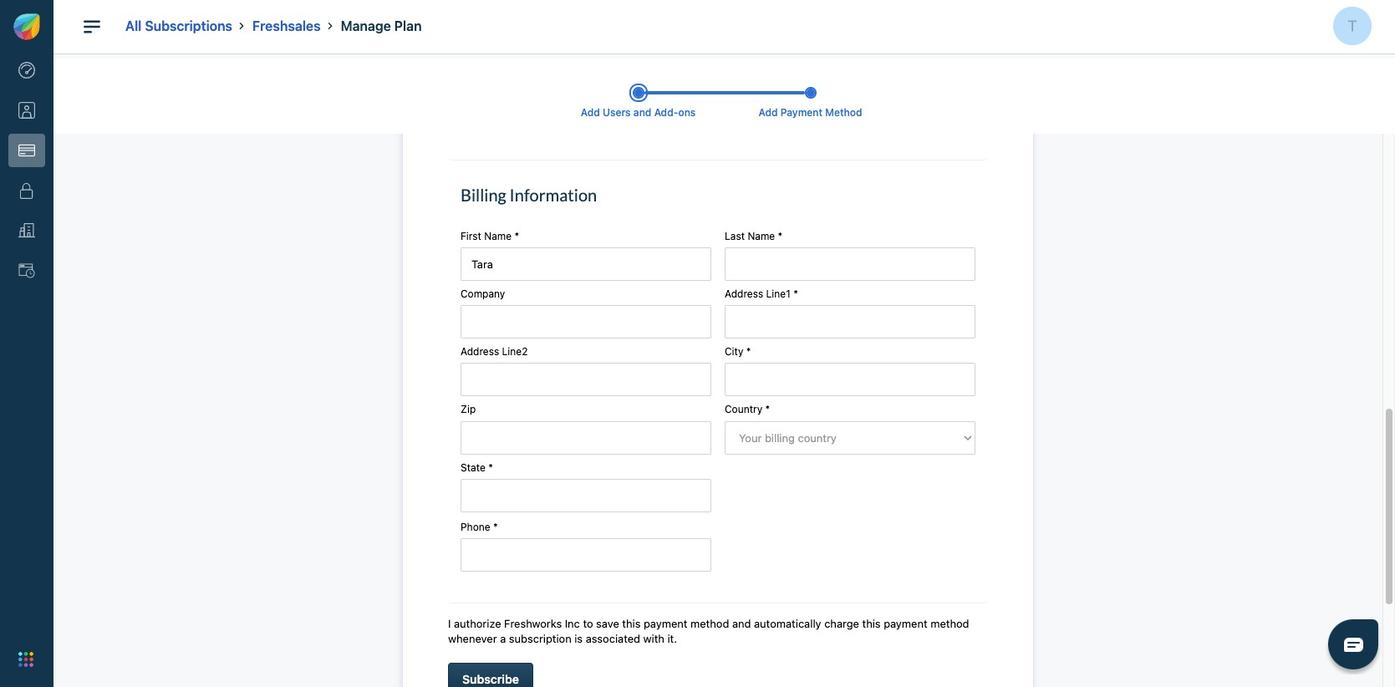 Task type: describe. For each thing, give the bounding box(es) containing it.
manage
[[341, 18, 391, 33]]

add for add users and add-ons
[[581, 106, 600, 119]]

freshsales
[[253, 18, 321, 33]]

add-
[[654, 106, 678, 119]]

all subscriptions link
[[125, 18, 232, 33]]

all
[[125, 18, 142, 33]]

ons
[[678, 106, 696, 119]]

freshsales link
[[253, 18, 321, 33]]

neo admin center image
[[18, 62, 35, 79]]

method
[[826, 106, 862, 119]]

all subscriptions
[[125, 18, 232, 33]]

freshworks switcher image
[[18, 652, 33, 667]]

users
[[603, 106, 631, 119]]

subscriptions
[[145, 18, 232, 33]]

freshworks icon image
[[13, 13, 40, 40]]

add for add payment method
[[759, 106, 778, 119]]

security image
[[18, 182, 35, 199]]

users image
[[18, 102, 35, 119]]



Task type: vqa. For each thing, say whether or not it's contained in the screenshot.
the Add Users and Add-ons
yes



Task type: locate. For each thing, give the bounding box(es) containing it.
and
[[634, 106, 652, 119]]

plan
[[394, 18, 422, 33]]

add left payment at the top right
[[759, 106, 778, 119]]

audit logs image
[[18, 263, 35, 279]]

0 horizontal spatial add
[[581, 106, 600, 119]]

organization image
[[18, 223, 35, 239]]

payment
[[781, 106, 823, 119]]

add users and add-ons
[[581, 106, 696, 119]]

1 horizontal spatial add
[[759, 106, 778, 119]]

1 add from the left
[[581, 106, 600, 119]]

add
[[581, 106, 600, 119], [759, 106, 778, 119]]

my subscriptions image
[[18, 142, 35, 159]]

profile picture image
[[1334, 7, 1372, 45]]

add payment method
[[759, 106, 862, 119]]

2 add from the left
[[759, 106, 778, 119]]

manage plan
[[341, 18, 422, 33]]

add left users
[[581, 106, 600, 119]]



